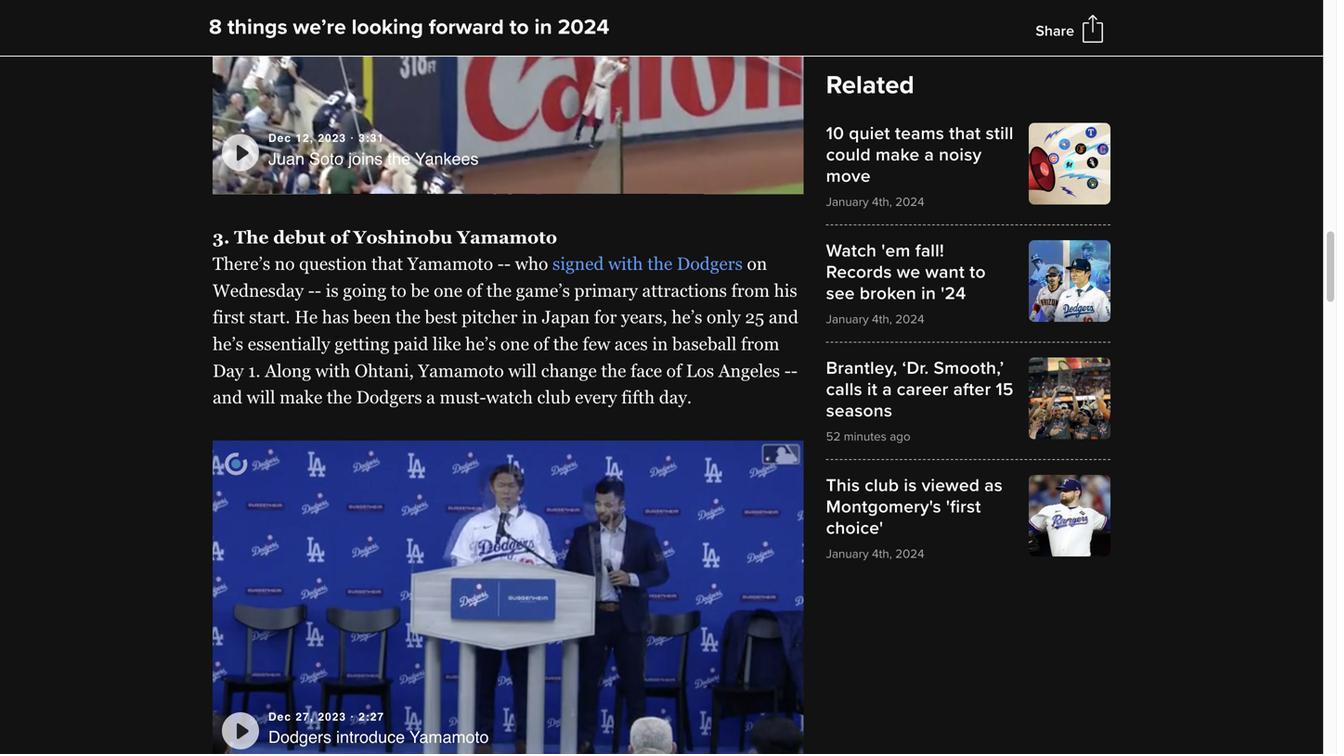 Task type: describe. For each thing, give the bounding box(es) containing it.
dec 27, 2023 · 2:27 dodgers introduce yamamoto
[[268, 711, 489, 748]]

career
[[897, 379, 949, 401]]

start.
[[249, 308, 290, 328]]

to for watch
[[970, 262, 986, 283]]

no
[[275, 254, 295, 274]]

getting
[[335, 334, 389, 354]]

8
[[209, 14, 222, 40]]

on wednesday -- is going to be one of the game's primary attractions from his first start. he has been the best pitcher in japan for years, he's only 25 and he's essentially getting paid like he's one of the few aces in baseball from day 1. along with ohtani, yamamoto will change the face of los angeles -- and will make the dodgers a must-watch club every fifth day.
[[213, 254, 798, 408]]

4th, inside this club is viewed as montgomery's 'first choice' january 4th, 2024
[[872, 547, 892, 562]]

wednesday
[[213, 281, 304, 301]]

move
[[826, 166, 871, 187]]

club inside the on wednesday -- is going to be one of the game's primary attractions from his first start. he has been the best pitcher in japan for years, he's only 25 and he's essentially getting paid like he's one of the few aces in baseball from day 1. along with ohtani, yamamoto will change the face of los angeles -- and will make the dodgers a must-watch club every fifth day.
[[537, 388, 571, 408]]

make inside the on wednesday -- is going to be one of the game's primary attractions from his first start. he has been the best pitcher in japan for years, he's only 25 and he's essentially getting paid like he's one of the few aces in baseball from day 1. along with ohtani, yamamoto will change the face of los angeles -- and will make the dodgers a must-watch club every fifth day.
[[280, 388, 322, 408]]

the inside dec 12, 2023 · 3:31 juan soto joins the yankees
[[387, 149, 411, 168]]

few
[[583, 334, 610, 354]]

ago
[[890, 429, 911, 445]]

watch 'em fall! records we want to see broken in '24 january 4th, 2024
[[826, 241, 986, 327]]

is inside the on wednesday -- is going to be one of the game's primary attractions from his first start. he has been the best pitcher in japan for years, he's only 25 and he's essentially getting paid like he's one of the few aces in baseball from day 1. along with ohtani, yamamoto will change the face of los angeles -- and will make the dodgers a must-watch club every fifth day.
[[326, 281, 339, 301]]

yankees
[[415, 149, 479, 168]]

0 vertical spatial from
[[731, 281, 770, 301]]

a inside 10 quiet teams that still could make a noisy move january 4th, 2024
[[924, 144, 934, 166]]

aces
[[615, 334, 648, 354]]

this club is viewed as montgomery's 'first choice' january 4th, 2024
[[826, 475, 1003, 562]]

his
[[774, 281, 797, 301]]

3.
[[213, 227, 230, 247]]

1 horizontal spatial to
[[509, 14, 529, 40]]

calls
[[826, 379, 862, 401]]

ohtani,
[[355, 361, 414, 381]]

brantley, 'dr. smooth,' calls it a career after 15 seasons element
[[826, 358, 1111, 445]]

been
[[353, 308, 391, 328]]

10 quiet teams that still could make a noisy move element
[[826, 123, 1111, 210]]

1 horizontal spatial he's
[[465, 334, 496, 354]]

to for on
[[391, 281, 407, 301]]

paid
[[394, 334, 428, 354]]

25
[[745, 308, 764, 328]]

4th, inside 10 quiet teams that still could make a noisy move january 4th, 2024
[[872, 195, 892, 210]]

yamamoto up who
[[457, 227, 557, 247]]

it
[[867, 379, 878, 401]]

angeles
[[719, 361, 780, 381]]

records
[[826, 262, 892, 283]]

forward
[[429, 14, 504, 40]]

dodgers inside "dec 27, 2023 · 2:27 dodgers introduce yamamoto"
[[268, 729, 332, 748]]

we
[[897, 262, 921, 283]]

with inside the on wednesday -- is going to be one of the game's primary attractions from his first start. he has been the best pitcher in japan for years, he's only 25 and he's essentially getting paid like he's one of the few aces in baseball from day 1. along with ohtani, yamamoto will change the face of los angeles -- and will make the dodgers a must-watch club every fifth day.
[[315, 361, 350, 381]]

this club is viewed as montgomery's 'first choice' element
[[826, 475, 1111, 562]]

fifth
[[621, 388, 655, 408]]

montgomery's
[[826, 497, 941, 518]]

day
[[213, 361, 244, 381]]

that inside 3. the debut of yoshinobu yamamoto there's no question that yamamoto -- who signed with the dodgers
[[371, 254, 403, 274]]

question
[[299, 254, 367, 274]]

2 horizontal spatial he's
[[672, 308, 702, 328]]

yamamoto inside "dec 27, 2023 · 2:27 dodgers introduce yamamoto"
[[409, 729, 489, 748]]

minutes
[[844, 429, 887, 445]]

change
[[541, 361, 597, 381]]

share
[[1036, 22, 1074, 40]]

on
[[747, 254, 767, 274]]

2024 inside 10 quiet teams that still could make a noisy move january 4th, 2024
[[895, 195, 924, 210]]

going
[[343, 281, 386, 301]]

the down the getting
[[327, 388, 352, 408]]

soto
[[309, 149, 344, 168]]

brantley,
[[826, 358, 897, 379]]

this
[[826, 475, 860, 497]]

brantley, 'dr. smooth,' calls it a career after 15 seasons 52 minutes ago
[[826, 358, 1014, 445]]

of inside 3. the debut of yoshinobu yamamoto there's no question that yamamoto -- who signed with the dodgers
[[330, 227, 349, 247]]

0 horizontal spatial he's
[[213, 334, 243, 354]]

must-
[[440, 388, 486, 408]]

who
[[515, 254, 548, 274]]

see
[[826, 283, 855, 305]]

watch 'em fall! records we want to see broken in '24 element
[[826, 241, 1111, 327]]

'24
[[941, 283, 966, 305]]

viewed
[[922, 475, 980, 497]]

3. the debut of yoshinobu yamamoto there's no question that yamamoto -- who signed with the dodgers
[[213, 227, 743, 274]]

4th, inside watch 'em fall! records we want to see broken in '24 january 4th, 2024
[[872, 312, 892, 327]]

1 vertical spatial one
[[500, 334, 529, 354]]

quiet
[[849, 123, 890, 144]]

'first
[[946, 497, 981, 518]]

club inside this club is viewed as montgomery's 'first choice' january 4th, 2024
[[865, 475, 899, 497]]

12,
[[296, 132, 314, 145]]

1 vertical spatial will
[[247, 388, 275, 408]]

in down 'game's'
[[522, 308, 538, 328]]

years,
[[621, 308, 667, 328]]

52
[[826, 429, 841, 445]]

dodgers inside 3. the debut of yoshinobu yamamoto there's no question that yamamoto -- who signed with the dodgers
[[677, 254, 743, 274]]

first
[[213, 308, 245, 328]]

with inside 3. the debut of yoshinobu yamamoto there's no question that yamamoto -- who signed with the dodgers
[[608, 254, 643, 274]]

1.
[[248, 361, 261, 381]]

juan
[[268, 149, 305, 168]]

'dr.
[[902, 358, 929, 379]]

mlb media player group containing juan soto joins the yankees
[[213, 0, 804, 194]]

attractions
[[642, 281, 727, 301]]

27,
[[296, 711, 314, 724]]

watch
[[486, 388, 533, 408]]

face
[[631, 361, 662, 381]]

in inside watch 'em fall! records we want to see broken in '24 january 4th, 2024
[[921, 283, 936, 305]]

there's
[[213, 254, 270, 274]]

share button
[[1036, 22, 1074, 40]]

every
[[575, 388, 617, 408]]

along
[[265, 361, 311, 381]]

baseball
[[672, 334, 737, 354]]

in right forward
[[534, 14, 552, 40]]

game's
[[516, 281, 570, 301]]



Task type: vqa. For each thing, say whether or not it's contained in the screenshot.
the he's to the middle
yes



Task type: locate. For each thing, give the bounding box(es) containing it.
4th, down choice'
[[872, 547, 892, 562]]

1 vertical spatial from
[[741, 334, 779, 354]]

will down 1.
[[247, 388, 275, 408]]

1 vertical spatial make
[[280, 388, 322, 408]]

1 vertical spatial and
[[213, 388, 242, 408]]

one down pitcher
[[500, 334, 529, 354]]

0 horizontal spatial that
[[371, 254, 403, 274]]

dec
[[268, 132, 292, 145], [268, 711, 292, 724]]

january down choice'
[[826, 547, 869, 562]]

0 horizontal spatial and
[[213, 388, 242, 408]]

the up paid
[[395, 308, 421, 328]]

1 2023 from the top
[[318, 132, 346, 145]]

1 vertical spatial is
[[904, 475, 917, 497]]

make inside 10 quiet teams that still could make a noisy move january 4th, 2024
[[876, 144, 920, 166]]

a inside the on wednesday -- is going to be one of the game's primary attractions from his first start. he has been the best pitcher in japan for years, he's only 25 and he's essentially getting paid like he's one of the few aces in baseball from day 1. along with ohtani, yamamoto will change the face of los angeles -- and will make the dodgers a must-watch club every fifth day.
[[426, 388, 435, 408]]

joins
[[348, 149, 383, 168]]

as
[[985, 475, 1003, 497]]

is left the viewed at right bottom
[[904, 475, 917, 497]]

'em
[[881, 241, 911, 262]]

january down move
[[826, 195, 869, 210]]

2 vertical spatial january
[[826, 547, 869, 562]]

0 horizontal spatial to
[[391, 281, 407, 301]]

yamamoto right introduce
[[409, 729, 489, 748]]

the up attractions
[[647, 254, 673, 274]]

to inside watch 'em fall! records we want to see broken in '24 january 4th, 2024
[[970, 262, 986, 283]]

from
[[731, 281, 770, 301], [741, 334, 779, 354]]

0 vertical spatial that
[[949, 123, 981, 144]]

2 january from the top
[[826, 312, 869, 327]]

2024 inside this club is viewed as montgomery's 'first choice' january 4th, 2024
[[895, 547, 924, 562]]

choice'
[[826, 518, 883, 540]]

dodgers down ohtani,
[[356, 388, 422, 408]]

dec 12, 2023 · 3:31 juan soto joins the yankees
[[268, 132, 479, 168]]

1 mlb media player group from the top
[[213, 0, 804, 194]]

1 horizontal spatial and
[[769, 308, 798, 328]]

he's down pitcher
[[465, 334, 496, 354]]

0 horizontal spatial will
[[247, 388, 275, 408]]

of down japan
[[533, 334, 549, 354]]

the up pitcher
[[487, 281, 512, 301]]

0 horizontal spatial is
[[326, 281, 339, 301]]

make
[[876, 144, 920, 166], [280, 388, 322, 408]]

to right '24
[[970, 262, 986, 283]]

· inside dec 12, 2023 · 3:31 juan soto joins the yankees
[[350, 132, 354, 145]]

want
[[925, 262, 965, 283]]

· for soto
[[350, 132, 354, 145]]

and
[[769, 308, 798, 328], [213, 388, 242, 408]]

introduce
[[336, 729, 405, 748]]

signed with the dodgers link
[[553, 254, 743, 274]]

0 vertical spatial make
[[876, 144, 920, 166]]

2023 inside dec 12, 2023 · 3:31 juan soto joins the yankees
[[318, 132, 346, 145]]

one up best on the left of the page
[[434, 281, 462, 301]]

2023 right the 27,
[[318, 711, 346, 724]]

has
[[322, 308, 349, 328]]

broken
[[860, 283, 917, 305]]

a
[[924, 144, 934, 166], [882, 379, 892, 401], [426, 388, 435, 408]]

he's
[[672, 308, 702, 328], [213, 334, 243, 354], [465, 334, 496, 354]]

after
[[953, 379, 991, 401]]

he's up day
[[213, 334, 243, 354]]

3 january from the top
[[826, 547, 869, 562]]

1 horizontal spatial make
[[876, 144, 920, 166]]

0 vertical spatial 2023
[[318, 132, 346, 145]]

2 horizontal spatial a
[[924, 144, 934, 166]]

0 vertical spatial dec
[[268, 132, 292, 145]]

2 horizontal spatial to
[[970, 262, 986, 283]]

1 horizontal spatial will
[[508, 361, 537, 381]]

2 · from the top
[[350, 711, 354, 724]]

smooth,'
[[934, 358, 1004, 379]]

is down question
[[326, 281, 339, 301]]

1 horizontal spatial one
[[500, 334, 529, 354]]

of up pitcher
[[467, 281, 482, 301]]

dodgers
[[677, 254, 743, 274], [356, 388, 422, 408], [268, 729, 332, 748]]

dec for juan soto joins the yankees
[[268, 132, 292, 145]]

0 horizontal spatial with
[[315, 361, 350, 381]]

0 horizontal spatial dodgers
[[268, 729, 332, 748]]

dodgers down the 27,
[[268, 729, 332, 748]]

that inside 10 quiet teams that still could make a noisy move january 4th, 2024
[[949, 123, 981, 144]]

yamamoto up be
[[407, 254, 493, 274]]

0 vertical spatial with
[[608, 254, 643, 274]]

0 vertical spatial is
[[326, 281, 339, 301]]

0 vertical spatial dodgers
[[677, 254, 743, 274]]

los
[[686, 361, 714, 381]]

fall!
[[915, 241, 944, 262]]

the down japan
[[553, 334, 578, 354]]

dodgers up attractions
[[677, 254, 743, 274]]

· inside "dec 27, 2023 · 2:27 dodgers introduce yamamoto"
[[350, 711, 354, 724]]

make right could
[[876, 144, 920, 166]]

still
[[986, 123, 1014, 144]]

in right aces
[[652, 334, 668, 354]]

things
[[227, 14, 288, 40]]

primary
[[574, 281, 638, 301]]

and down day
[[213, 388, 242, 408]]

dec for dodgers introduce yamamoto
[[268, 711, 292, 724]]

the inside 3. the debut of yoshinobu yamamoto there's no question that yamamoto -- who signed with the dodgers
[[647, 254, 673, 274]]

0 vertical spatial will
[[508, 361, 537, 381]]

like
[[433, 334, 461, 354]]

8 things we're looking forward to in 2024
[[209, 14, 609, 40]]

japan
[[542, 308, 590, 328]]

to
[[509, 14, 529, 40], [970, 262, 986, 283], [391, 281, 407, 301]]

0 vertical spatial 4th,
[[872, 195, 892, 210]]

0 vertical spatial club
[[537, 388, 571, 408]]

day.
[[659, 388, 692, 408]]

january
[[826, 195, 869, 210], [826, 312, 869, 327], [826, 547, 869, 562]]

to left be
[[391, 281, 407, 301]]

1 dec from the top
[[268, 132, 292, 145]]

best
[[425, 308, 457, 328]]

0 vertical spatial one
[[434, 281, 462, 301]]

yamamoto inside the on wednesday -- is going to be one of the game's primary attractions from his first start. he has been the best pitcher in japan for years, he's only 25 and he's essentially getting paid like he's one of the few aces in baseball from day 1. along with ohtani, yamamoto will change the face of los angeles -- and will make the dodgers a must-watch club every fifth day.
[[418, 361, 504, 381]]

is
[[326, 281, 339, 301], [904, 475, 917, 497]]

dec up juan
[[268, 132, 292, 145]]

that left still
[[949, 123, 981, 144]]

be
[[411, 281, 429, 301]]

2:27
[[359, 711, 385, 724]]

a right it
[[882, 379, 892, 401]]

1 horizontal spatial that
[[949, 123, 981, 144]]

signed
[[553, 254, 604, 274]]

the right joins
[[387, 149, 411, 168]]

· left 3:31
[[350, 132, 354, 145]]

1 vertical spatial 2023
[[318, 711, 346, 724]]

yamamoto
[[457, 227, 557, 247], [407, 254, 493, 274], [418, 361, 504, 381], [409, 729, 489, 748]]

1 vertical spatial ·
[[350, 711, 354, 724]]

make down along
[[280, 388, 322, 408]]

0 vertical spatial and
[[769, 308, 798, 328]]

one
[[434, 281, 462, 301], [500, 334, 529, 354]]

2 4th, from the top
[[872, 312, 892, 327]]

1 vertical spatial that
[[371, 254, 403, 274]]

that down yoshinobu
[[371, 254, 403, 274]]

2023 up soto
[[318, 132, 346, 145]]

from down 25
[[741, 334, 779, 354]]

0 horizontal spatial one
[[434, 281, 462, 301]]

a left noisy
[[924, 144, 934, 166]]

club right this
[[865, 475, 899, 497]]

the
[[234, 227, 269, 247]]

·
[[350, 132, 354, 145], [350, 711, 354, 724]]

2024 inside watch 'em fall! records we want to see broken in '24 january 4th, 2024
[[895, 312, 924, 327]]

related
[[826, 70, 914, 101]]

essentially
[[248, 334, 330, 354]]

january inside watch 'em fall! records we want to see broken in '24 january 4th, 2024
[[826, 312, 869, 327]]

2023 for introduce
[[318, 711, 346, 724]]

watch
[[826, 241, 877, 262]]

3:31
[[359, 132, 385, 145]]

2 horizontal spatial dodgers
[[677, 254, 743, 274]]

of up question
[[330, 227, 349, 247]]

a left must-
[[426, 388, 435, 408]]

dodgers inside the on wednesday -- is going to be one of the game's primary attractions from his first start. he has been the best pitcher in japan for years, he's only 25 and he's essentially getting paid like he's one of the few aces in baseball from day 1. along with ohtani, yamamoto will change the face of los angeles -- and will make the dodgers a must-watch club every fifth day.
[[356, 388, 422, 408]]

is inside this club is viewed as montgomery's 'first choice' january 4th, 2024
[[904, 475, 917, 497]]

january down see
[[826, 312, 869, 327]]

he
[[295, 308, 318, 328]]

2 mlb media player group from the top
[[213, 441, 804, 755]]

dec left the 27,
[[268, 711, 292, 724]]

0 horizontal spatial a
[[426, 388, 435, 408]]

1 vertical spatial with
[[315, 361, 350, 381]]

0 vertical spatial january
[[826, 195, 869, 210]]

mlb media player group containing dodgers introduce yamamoto
[[213, 441, 804, 755]]

1 vertical spatial mlb media player group
[[213, 441, 804, 755]]

4th, down broken
[[872, 312, 892, 327]]

for
[[594, 308, 617, 328]]

2 dec from the top
[[268, 711, 292, 724]]

seasons
[[826, 401, 892, 422]]

1 horizontal spatial a
[[882, 379, 892, 401]]

to inside the on wednesday -- is going to be one of the game's primary attractions from his first start. he has been the best pitcher in japan for years, he's only 25 and he's essentially getting paid like he's one of the few aces in baseball from day 1. along with ohtani, yamamoto will change the face of los angeles -- and will make the dodgers a must-watch club every fifth day.
[[391, 281, 407, 301]]

club
[[537, 388, 571, 408], [865, 475, 899, 497]]

we're
[[293, 14, 346, 40]]

in left '24
[[921, 283, 936, 305]]

1 horizontal spatial dodgers
[[356, 388, 422, 408]]

1 vertical spatial dodgers
[[356, 388, 422, 408]]

1 vertical spatial january
[[826, 312, 869, 327]]

only
[[707, 308, 741, 328]]

4th, up "'em"
[[872, 195, 892, 210]]

2023 for soto
[[318, 132, 346, 145]]

· left 2:27
[[350, 711, 354, 724]]

1 horizontal spatial with
[[608, 254, 643, 274]]

debut
[[273, 227, 326, 247]]

0 horizontal spatial make
[[280, 388, 322, 408]]

with up primary
[[608, 254, 643, 274]]

and down "his"
[[769, 308, 798, 328]]

1 january from the top
[[826, 195, 869, 210]]

he's down attractions
[[672, 308, 702, 328]]

3 4th, from the top
[[872, 547, 892, 562]]

the
[[387, 149, 411, 168], [647, 254, 673, 274], [487, 281, 512, 301], [395, 308, 421, 328], [553, 334, 578, 354], [601, 361, 626, 381], [327, 388, 352, 408]]

1 horizontal spatial is
[[904, 475, 917, 497]]

2 vertical spatial 4th,
[[872, 547, 892, 562]]

could
[[826, 144, 871, 166]]

mlb media player group
[[213, 0, 804, 194], [213, 441, 804, 755]]

will up watch
[[508, 361, 537, 381]]

10
[[826, 123, 844, 144]]

of left "los" on the right of page
[[666, 361, 682, 381]]

2023
[[318, 132, 346, 145], [318, 711, 346, 724]]

1 4th, from the top
[[872, 195, 892, 210]]

1 horizontal spatial club
[[865, 475, 899, 497]]

1 vertical spatial club
[[865, 475, 899, 497]]

dec inside dec 12, 2023 · 3:31 juan soto joins the yankees
[[268, 132, 292, 145]]

1 vertical spatial dec
[[268, 711, 292, 724]]

yamamoto up must-
[[418, 361, 504, 381]]

to right forward
[[509, 14, 529, 40]]

2 2023 from the top
[[318, 711, 346, 724]]

2023 inside "dec 27, 2023 · 2:27 dodgers introduce yamamoto"
[[318, 711, 346, 724]]

10 quiet teams that still could make a noisy move january 4th, 2024
[[826, 123, 1014, 210]]

15
[[996, 379, 1014, 401]]

dec inside "dec 27, 2023 · 2:27 dodgers introduce yamamoto"
[[268, 711, 292, 724]]

of
[[330, 227, 349, 247], [467, 281, 482, 301], [533, 334, 549, 354], [666, 361, 682, 381]]

· for introduce
[[350, 711, 354, 724]]

january inside 10 quiet teams that still could make a noisy move january 4th, 2024
[[826, 195, 869, 210]]

0 vertical spatial ·
[[350, 132, 354, 145]]

1 vertical spatial 4th,
[[872, 312, 892, 327]]

club down change
[[537, 388, 571, 408]]

the down few
[[601, 361, 626, 381]]

will
[[508, 361, 537, 381], [247, 388, 275, 408]]

from up 25
[[731, 281, 770, 301]]

2 vertical spatial dodgers
[[268, 729, 332, 748]]

a inside brantley, 'dr. smooth,' calls it a career after 15 seasons 52 minutes ago
[[882, 379, 892, 401]]

1 · from the top
[[350, 132, 354, 145]]

yoshinobu
[[353, 227, 452, 247]]

january inside this club is viewed as montgomery's 'first choice' january 4th, 2024
[[826, 547, 869, 562]]

0 horizontal spatial club
[[537, 388, 571, 408]]

0 vertical spatial mlb media player group
[[213, 0, 804, 194]]

with down the getting
[[315, 361, 350, 381]]



